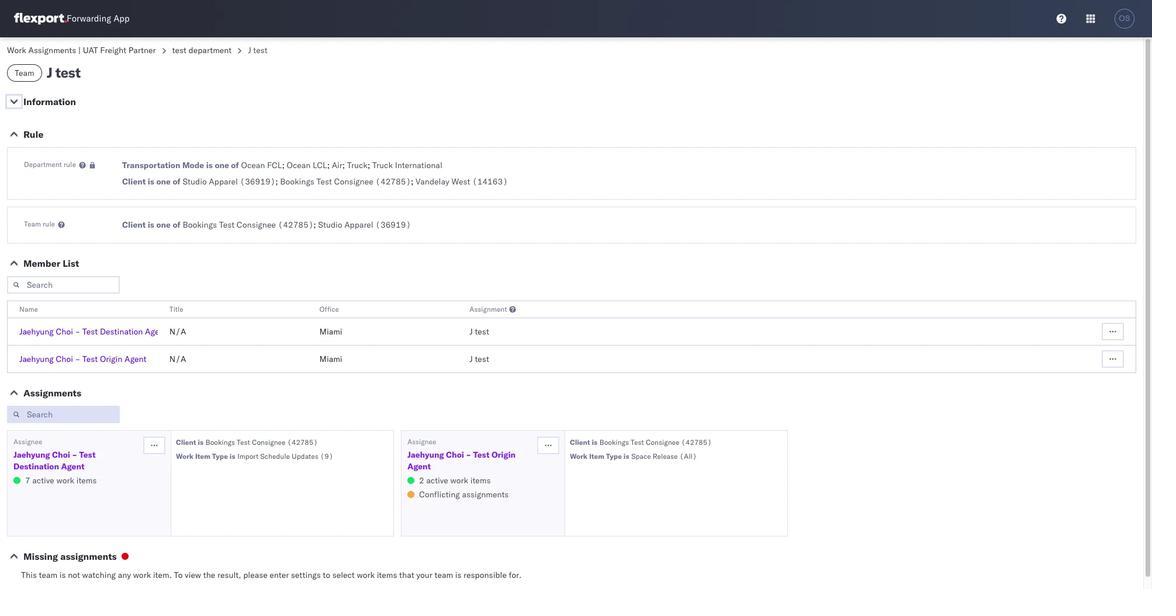 Task type: describe. For each thing, give the bounding box(es) containing it.
settings
[[291, 571, 321, 581]]

type for jaehyung choi - test origin agent
[[606, 452, 622, 461]]

0 vertical spatial jaehyung choi - test origin agent link
[[19, 354, 146, 365]]

space
[[631, 452, 651, 461]]

space release (all)
[[631, 452, 697, 461]]

conflicting assignments
[[419, 490, 509, 500]]

active for 7
[[32, 476, 54, 486]]

agent inside assignee jaehyung choi - test origin agent
[[407, 462, 431, 472]]

conflicting
[[419, 490, 460, 500]]

2 truck from the left
[[372, 160, 393, 171]]

this
[[21, 571, 37, 581]]

team rule
[[24, 220, 55, 229]]

member list
[[23, 258, 79, 270]]

0 vertical spatial apparel
[[209, 177, 238, 187]]

(all)
[[680, 452, 697, 461]]

- up jaehyung choi - test origin agent
[[75, 327, 80, 337]]

your
[[416, 571, 433, 581]]

2 team from the left
[[435, 571, 453, 581]]

one for bookings test consignee (42785)
[[156, 220, 171, 230]]

1 vertical spatial apparel
[[344, 220, 373, 230]]

origin inside assignee jaehyung choi - test origin agent
[[492, 450, 516, 461]]

assignments for conflicting assignments
[[462, 490, 509, 500]]

this team is not watching any work item. to view the result, please enter settings to select work items that your team is responsible for.
[[21, 571, 522, 581]]

1 horizontal spatial jaehyung choi - test origin agent link
[[407, 450, 536, 473]]

1 team from the left
[[39, 571, 57, 581]]

1 horizontal spatial destination
[[100, 327, 143, 337]]

work right any
[[133, 571, 151, 581]]

department
[[24, 160, 62, 169]]

vandelay
[[416, 177, 449, 187]]

2 n/a from the top
[[169, 354, 186, 365]]

forwarding
[[67, 13, 111, 24]]

department
[[189, 45, 232, 56]]

items for 7 active work items
[[76, 476, 97, 486]]

1 search text field from the top
[[7, 277, 120, 294]]

1 horizontal spatial items
[[377, 571, 397, 581]]

choi down jaehyung choi - test destination agent n/a
[[56, 354, 73, 365]]

of for studio apparel (36919)
[[173, 177, 181, 187]]

work item type is for jaehyung choi - test origin agent
[[570, 452, 629, 461]]

international
[[395, 160, 442, 171]]

assignee jaehyung choi - test origin agent
[[407, 438, 516, 472]]

one for studio apparel (36919)
[[156, 177, 171, 187]]

team for team rule
[[24, 220, 41, 229]]

department rule
[[24, 160, 76, 169]]

title
[[169, 305, 183, 314]]

air
[[332, 160, 342, 171]]

member
[[23, 258, 60, 270]]

miami for jaehyung choi - test origin agent
[[320, 354, 342, 365]]

result,
[[217, 571, 241, 581]]

2 search text field from the top
[[7, 406, 120, 424]]

jaehyung choi - test origin agent
[[19, 354, 146, 365]]

mode
[[182, 160, 204, 171]]

test inside assignee jaehyung choi - test destination agent
[[79, 450, 96, 461]]

schedule
[[260, 452, 290, 461]]

rule for department rule
[[64, 160, 76, 169]]

jaehyung inside assignee jaehyung choi - test destination agent
[[13, 450, 50, 461]]

choi inside assignee jaehyung choi - test origin agent
[[446, 450, 464, 461]]

lcl
[[313, 160, 327, 171]]

that
[[399, 571, 414, 581]]

(9)
[[320, 452, 333, 461]]

select
[[332, 571, 355, 581]]

partner
[[128, 45, 156, 56]]

freight
[[100, 45, 126, 56]]

assignee jaehyung choi - test destination agent
[[13, 438, 96, 472]]

list
[[63, 258, 79, 270]]

information
[[23, 96, 76, 108]]

uat
[[83, 45, 98, 56]]

to
[[174, 571, 183, 581]]

missing
[[23, 551, 58, 563]]

item for jaehyung choi - test destination agent
[[195, 452, 210, 461]]

1 ocean from the left
[[241, 160, 265, 171]]

work assignments | uat freight partner link
[[7, 45, 156, 56]]

1 vertical spatial studio
[[318, 220, 342, 230]]

items for 2 active work items
[[470, 476, 491, 486]]

jaehyung inside assignee jaehyung choi - test origin agent
[[407, 450, 444, 461]]

work for jaehyung choi - test origin agent
[[570, 452, 588, 461]]

updates
[[292, 452, 318, 461]]

7
[[25, 476, 30, 486]]

miami for jaehyung choi - test destination agent
[[320, 327, 342, 337]]

forwarding app
[[67, 13, 130, 24]]

work up conflicting assignments
[[450, 476, 468, 486]]

7 active work items
[[25, 476, 97, 486]]

assignee for jaehyung choi - test destination agent
[[13, 438, 42, 447]]

0 vertical spatial of
[[231, 160, 239, 171]]

work right select
[[357, 571, 375, 581]]

1 vertical spatial assignments
[[23, 388, 81, 399]]

(14163)
[[472, 177, 508, 187]]

release
[[653, 452, 678, 461]]

client is bookings test consignee (42785) for jaehyung choi - test destination agent
[[176, 438, 318, 447]]

transportation
[[122, 160, 180, 171]]

- inside assignee jaehyung choi - test origin agent
[[466, 450, 471, 461]]

1 n/a from the top
[[169, 327, 186, 337]]



Task type: vqa. For each thing, say whether or not it's contained in the screenshot.
China corresponding to CMAU2233454, DEMU1232567
no



Task type: locate. For each thing, give the bounding box(es) containing it.
items
[[76, 476, 97, 486], [470, 476, 491, 486], [377, 571, 397, 581]]

of for bookings test consignee (42785)
[[173, 220, 181, 230]]

team for team
[[15, 68, 34, 78]]

studio down mode
[[183, 177, 207, 187]]

client is bookings test consignee (42785)
[[176, 438, 318, 447], [570, 438, 712, 447]]

1 vertical spatial miami
[[320, 354, 342, 365]]

choi up jaehyung choi - test origin agent
[[56, 327, 73, 337]]

1 horizontal spatial origin
[[492, 450, 516, 461]]

1 horizontal spatial item
[[589, 452, 604, 461]]

active for 2
[[426, 476, 448, 486]]

destination
[[100, 327, 143, 337], [13, 462, 59, 472]]

assignee up 7
[[13, 438, 42, 447]]

choi inside assignee jaehyung choi - test destination agent
[[52, 450, 70, 461]]

2 vertical spatial one
[[156, 220, 171, 230]]

test department
[[172, 45, 232, 56]]

0 horizontal spatial team
[[39, 571, 57, 581]]

client is bookings test consignee (42785) up space
[[570, 438, 712, 447]]

team up the information at the left of page
[[15, 68, 34, 78]]

1 vertical spatial team
[[24, 220, 41, 229]]

1 horizontal spatial (36919)
[[376, 220, 411, 230]]

0 horizontal spatial assignee
[[13, 438, 42, 447]]

test
[[317, 177, 332, 187], [219, 220, 235, 230], [82, 327, 98, 337], [82, 354, 98, 365], [237, 438, 250, 447], [631, 438, 644, 447], [79, 450, 96, 461], [473, 450, 490, 461]]

1 horizontal spatial client is bookings test consignee (42785)
[[570, 438, 712, 447]]

truck left "international"
[[372, 160, 393, 171]]

is
[[206, 160, 213, 171], [148, 177, 154, 187], [148, 220, 154, 230], [198, 438, 204, 447], [592, 438, 598, 447], [230, 452, 235, 461], [624, 452, 629, 461], [59, 571, 66, 581], [455, 571, 462, 581]]

items down assignee jaehyung choi - test destination agent
[[76, 476, 97, 486]]

0 vertical spatial origin
[[100, 354, 122, 365]]

1 horizontal spatial type
[[606, 452, 622, 461]]

client
[[122, 177, 146, 187], [122, 220, 146, 230], [176, 438, 196, 447], [570, 438, 590, 447]]

ocean
[[241, 160, 265, 171], [287, 160, 311, 171]]

1 horizontal spatial assignee
[[407, 438, 436, 447]]

assignments down the 2 active work items
[[462, 490, 509, 500]]

0 vertical spatial assignments
[[28, 45, 76, 56]]

jaehyung choi - test origin agent link
[[19, 354, 146, 365], [407, 450, 536, 473]]

item left space
[[589, 452, 604, 461]]

0 horizontal spatial assignments
[[60, 551, 117, 563]]

0 horizontal spatial ocean
[[241, 160, 265, 171]]

active up conflicting
[[426, 476, 448, 486]]

-
[[75, 327, 80, 337], [75, 354, 80, 365], [72, 450, 77, 461], [466, 450, 471, 461]]

missing assignments
[[23, 551, 117, 563]]

1 active from the left
[[32, 476, 54, 486]]

client is bookings test consignee (42785) up import
[[176, 438, 318, 447]]

2 horizontal spatial items
[[470, 476, 491, 486]]

client is one of for bookings test consignee (42785)
[[122, 220, 181, 230]]

;
[[282, 160, 285, 171], [327, 160, 330, 171], [342, 160, 345, 171], [368, 160, 370, 171], [276, 177, 278, 187], [411, 177, 414, 187], [314, 220, 316, 230]]

1 horizontal spatial team
[[435, 571, 453, 581]]

0 horizontal spatial type
[[212, 452, 228, 461]]

agent
[[145, 327, 167, 337], [125, 354, 146, 365], [61, 462, 84, 472], [407, 462, 431, 472]]

2 active work items
[[419, 476, 491, 486]]

1 vertical spatial rule
[[43, 220, 55, 229]]

j test
[[248, 45, 268, 56], [47, 64, 81, 81], [470, 327, 489, 337], [470, 354, 489, 365]]

name
[[19, 305, 38, 314]]

1 vertical spatial jaehyung choi - test destination agent link
[[13, 450, 142, 473]]

origin down jaehyung choi - test destination agent n/a
[[100, 354, 122, 365]]

0 vertical spatial miami
[[320, 327, 342, 337]]

1 type from the left
[[212, 452, 228, 461]]

0 vertical spatial one
[[215, 160, 229, 171]]

1 client is bookings test consignee (42785) from the left
[[176, 438, 318, 447]]

2 client is one of from the top
[[122, 220, 181, 230]]

test department link
[[172, 45, 232, 56]]

0 horizontal spatial work item type is
[[176, 452, 235, 461]]

1 horizontal spatial rule
[[64, 160, 76, 169]]

1 miami from the top
[[320, 327, 342, 337]]

2 assignee from the left
[[407, 438, 436, 447]]

os
[[1119, 14, 1130, 23]]

search text field down list
[[7, 277, 120, 294]]

assignments
[[28, 45, 76, 56], [23, 388, 81, 399]]

1 horizontal spatial assignments
[[462, 490, 509, 500]]

type
[[212, 452, 228, 461], [606, 452, 622, 461]]

responsible
[[464, 571, 507, 581]]

destination up 7
[[13, 462, 59, 472]]

1 horizontal spatial apparel
[[344, 220, 373, 230]]

0 horizontal spatial items
[[76, 476, 97, 486]]

rule
[[64, 160, 76, 169], [43, 220, 55, 229]]

2 item from the left
[[589, 452, 604, 461]]

1 item from the left
[[195, 452, 210, 461]]

work item type is
[[176, 452, 235, 461], [570, 452, 629, 461]]

any
[[118, 571, 131, 581]]

2 client is bookings test consignee (42785) from the left
[[570, 438, 712, 447]]

0 vertical spatial rule
[[64, 160, 76, 169]]

0 horizontal spatial item
[[195, 452, 210, 461]]

1 horizontal spatial work item type is
[[570, 452, 629, 461]]

rule
[[23, 129, 43, 140]]

apparel down studio apparel (36919) ; bookings test consignee (42785) ; vandelay west (14163)
[[344, 220, 373, 230]]

ocean fcl ; ocean lcl ; air ; truck ; truck international
[[241, 160, 442, 171]]

the
[[203, 571, 215, 581]]

work
[[7, 45, 26, 56], [176, 452, 193, 461], [570, 452, 588, 461]]

assignments up 'watching'
[[60, 551, 117, 563]]

1 horizontal spatial active
[[426, 476, 448, 486]]

1 horizontal spatial studio
[[318, 220, 342, 230]]

- down jaehyung choi - test destination agent n/a
[[75, 354, 80, 365]]

0 vertical spatial studio
[[183, 177, 207, 187]]

type left space
[[606, 452, 622, 461]]

destination inside assignee jaehyung choi - test destination agent
[[13, 462, 59, 472]]

active
[[32, 476, 54, 486], [426, 476, 448, 486]]

0 horizontal spatial origin
[[100, 354, 122, 365]]

Search text field
[[7, 277, 120, 294], [7, 406, 120, 424]]

1 vertical spatial (36919)
[[376, 220, 411, 230]]

1 assignee from the left
[[13, 438, 42, 447]]

app
[[114, 13, 130, 24]]

items up conflicting assignments
[[470, 476, 491, 486]]

1 truck from the left
[[347, 160, 368, 171]]

jaehyung choi - test origin agent link up the 2 active work items
[[407, 450, 536, 473]]

- inside assignee jaehyung choi - test destination agent
[[72, 450, 77, 461]]

1 vertical spatial assignments
[[60, 551, 117, 563]]

view
[[185, 571, 201, 581]]

consignee
[[334, 177, 373, 187], [237, 220, 276, 230], [252, 438, 286, 447], [646, 438, 680, 447]]

1 vertical spatial n/a
[[169, 354, 186, 365]]

please
[[243, 571, 268, 581]]

work item type is left import
[[176, 452, 235, 461]]

- up 7 active work items
[[72, 450, 77, 461]]

client is one of for studio apparel (36919)
[[122, 177, 181, 187]]

2
[[419, 476, 424, 486]]

team up 'member'
[[24, 220, 41, 229]]

0 vertical spatial jaehyung choi - test destination agent link
[[19, 327, 167, 337]]

enter
[[270, 571, 289, 581]]

2 type from the left
[[606, 452, 622, 461]]

0 horizontal spatial truck
[[347, 160, 368, 171]]

studio down studio apparel (36919) ; bookings test consignee (42785) ; vandelay west (14163)
[[318, 220, 342, 230]]

0 horizontal spatial active
[[32, 476, 54, 486]]

client is one of
[[122, 177, 181, 187], [122, 220, 181, 230]]

work
[[56, 476, 74, 486], [450, 476, 468, 486], [133, 571, 151, 581], [357, 571, 375, 581]]

type for jaehyung choi - test destination agent
[[212, 452, 228, 461]]

(36919)
[[240, 177, 276, 187], [376, 220, 411, 230]]

0 vertical spatial search text field
[[7, 277, 120, 294]]

jaehyung choi - test destination agent link up 7 active work items
[[13, 450, 142, 473]]

origin
[[100, 354, 122, 365], [492, 450, 516, 461]]

0 vertical spatial team
[[15, 68, 34, 78]]

n/a
[[169, 327, 186, 337], [169, 354, 186, 365]]

choi up 7 active work items
[[52, 450, 70, 461]]

0 horizontal spatial work
[[7, 45, 26, 56]]

jaehyung
[[19, 327, 54, 337], [19, 354, 54, 365], [13, 450, 50, 461], [407, 450, 444, 461]]

transportation mode is one of
[[122, 160, 239, 171]]

0 vertical spatial (36919)
[[240, 177, 276, 187]]

0 horizontal spatial rule
[[43, 220, 55, 229]]

item.
[[153, 571, 172, 581]]

2 vertical spatial of
[[173, 220, 181, 230]]

rule up "member list"
[[43, 220, 55, 229]]

assignee
[[13, 438, 42, 447], [407, 438, 436, 447]]

1 horizontal spatial work
[[176, 452, 193, 461]]

ocean left the lcl
[[287, 160, 311, 171]]

client is bookings test consignee (42785) for jaehyung choi - test origin agent
[[570, 438, 712, 447]]

items left that
[[377, 571, 397, 581]]

forwarding app link
[[14, 13, 130, 25]]

office
[[320, 305, 339, 314]]

1 horizontal spatial ocean
[[287, 160, 311, 171]]

test inside assignee jaehyung choi - test origin agent
[[473, 450, 490, 461]]

1 vertical spatial jaehyung choi - test origin agent link
[[407, 450, 536, 473]]

2 active from the left
[[426, 476, 448, 486]]

1 horizontal spatial truck
[[372, 160, 393, 171]]

not
[[68, 571, 80, 581]]

2 horizontal spatial work
[[570, 452, 588, 461]]

- up the 2 active work items
[[466, 450, 471, 461]]

assignments for missing assignments
[[60, 551, 117, 563]]

1 vertical spatial one
[[156, 177, 171, 187]]

assignee for jaehyung choi - test origin agent
[[407, 438, 436, 447]]

search text field up assignee jaehyung choi - test destination agent
[[7, 406, 120, 424]]

1 vertical spatial destination
[[13, 462, 59, 472]]

to
[[323, 571, 330, 581]]

1 vertical spatial of
[[173, 177, 181, 187]]

fcl
[[267, 160, 282, 171]]

0 horizontal spatial (36919)
[[240, 177, 276, 187]]

work item type is for jaehyung choi - test destination agent
[[176, 452, 235, 461]]

studio apparel (36919) ; bookings test consignee (42785) ; vandelay west (14163)
[[183, 177, 508, 187]]

0 vertical spatial destination
[[100, 327, 143, 337]]

assignee inside assignee jaehyung choi - test destination agent
[[13, 438, 42, 447]]

jaehyung choi - test origin agent link down jaehyung choi - test destination agent n/a
[[19, 354, 146, 365]]

work assignments | uat freight partner
[[7, 45, 156, 56]]

work for jaehyung choi - test destination agent
[[176, 452, 193, 461]]

bookings
[[280, 177, 314, 187], [183, 220, 217, 230], [206, 438, 235, 447], [600, 438, 629, 447]]

import
[[237, 452, 258, 461]]

0 horizontal spatial studio
[[183, 177, 207, 187]]

assignee up 2
[[407, 438, 436, 447]]

2 miami from the top
[[320, 354, 342, 365]]

jaehyung choi - test destination agent n/a
[[19, 327, 186, 337]]

0 horizontal spatial jaehyung choi - test origin agent link
[[19, 354, 146, 365]]

team right the this
[[39, 571, 57, 581]]

1 vertical spatial client is one of
[[122, 220, 181, 230]]

assignments left | at the left
[[28, 45, 76, 56]]

watching
[[82, 571, 116, 581]]

0 vertical spatial n/a
[[169, 327, 186, 337]]

test
[[172, 45, 186, 56], [253, 45, 268, 56], [55, 64, 81, 81], [475, 327, 489, 337], [475, 354, 489, 365]]

team
[[15, 68, 34, 78], [24, 220, 41, 229]]

import schedule updates (9)
[[237, 452, 333, 461]]

1 vertical spatial search text field
[[7, 406, 120, 424]]

active right 7
[[32, 476, 54, 486]]

1 client is one of from the top
[[122, 177, 181, 187]]

item for jaehyung choi - test origin agent
[[589, 452, 604, 461]]

flexport. image
[[14, 13, 67, 25]]

jaehyung choi - test destination agent link up jaehyung choi - test origin agent
[[19, 327, 167, 337]]

choi up the 2 active work items
[[446, 450, 464, 461]]

rule for team rule
[[43, 220, 55, 229]]

destination up jaehyung choi - test origin agent
[[100, 327, 143, 337]]

choi
[[56, 327, 73, 337], [56, 354, 73, 365], [52, 450, 70, 461], [446, 450, 464, 461]]

0 horizontal spatial destination
[[13, 462, 59, 472]]

work item type is left space
[[570, 452, 629, 461]]

assignee inside assignee jaehyung choi - test origin agent
[[407, 438, 436, 447]]

os button
[[1111, 5, 1138, 32]]

for.
[[509, 571, 522, 581]]

0 vertical spatial client is one of
[[122, 177, 181, 187]]

|
[[78, 45, 81, 56]]

type left import
[[212, 452, 228, 461]]

2 work item type is from the left
[[570, 452, 629, 461]]

1 work item type is from the left
[[176, 452, 235, 461]]

of
[[231, 160, 239, 171], [173, 177, 181, 187], [173, 220, 181, 230]]

truck
[[347, 160, 368, 171], [372, 160, 393, 171]]

apparel down transportation mode is one of at top left
[[209, 177, 238, 187]]

0 horizontal spatial client is bookings test consignee (42785)
[[176, 438, 318, 447]]

item left import
[[195, 452, 210, 461]]

team right your
[[435, 571, 453, 581]]

work down assignee jaehyung choi - test destination agent
[[56, 476, 74, 486]]

0 horizontal spatial apparel
[[209, 177, 238, 187]]

bookings test consignee (42785) ; studio apparel (36919)
[[183, 220, 411, 230]]

agent inside assignee jaehyung choi - test destination agent
[[61, 462, 84, 472]]

rule right department
[[64, 160, 76, 169]]

origin up conflicting assignments
[[492, 450, 516, 461]]

ocean left fcl
[[241, 160, 265, 171]]

0 vertical spatial assignments
[[462, 490, 509, 500]]

assignments down jaehyung choi - test origin agent
[[23, 388, 81, 399]]

team
[[39, 571, 57, 581], [435, 571, 453, 581]]

1 vertical spatial origin
[[492, 450, 516, 461]]

truck right air
[[347, 160, 368, 171]]

2 ocean from the left
[[287, 160, 311, 171]]

assignment
[[470, 305, 507, 314]]

west
[[452, 177, 470, 187]]



